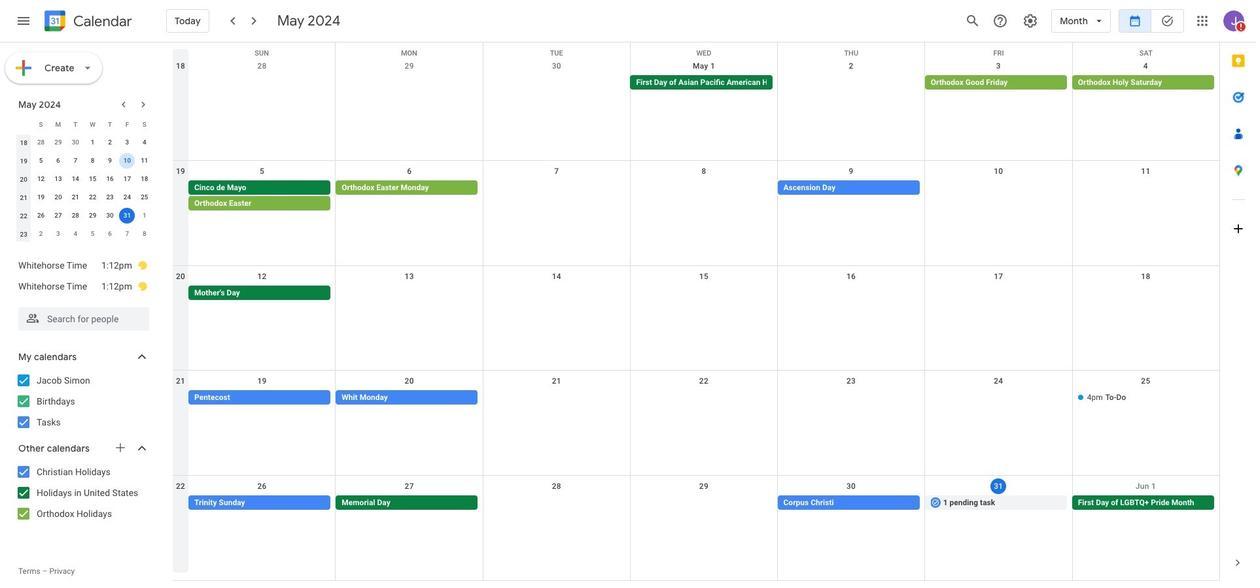 Task type: describe. For each thing, give the bounding box(es) containing it.
calendar element
[[42, 8, 132, 37]]

row group inside may 2024 grid
[[15, 134, 153, 243]]

11 element
[[137, 153, 152, 169]]

31, today element
[[119, 208, 135, 224]]

column header inside may 2024 grid
[[15, 115, 32, 134]]

27 element
[[50, 208, 66, 224]]

12 element
[[33, 171, 49, 187]]

4 element
[[137, 135, 152, 151]]

main drawer image
[[16, 13, 31, 29]]

Search for people text field
[[26, 308, 141, 331]]

1 element
[[85, 135, 101, 151]]

june 2 element
[[33, 226, 49, 242]]

9 element
[[102, 153, 118, 169]]

7 element
[[68, 153, 83, 169]]

other calendars list
[[3, 462, 162, 525]]

april 28 element
[[33, 135, 49, 151]]

5 element
[[33, 153, 49, 169]]

13 element
[[50, 171, 66, 187]]

18 element
[[137, 171, 152, 187]]

june 8 element
[[137, 226, 152, 242]]

6 element
[[50, 153, 66, 169]]

26 element
[[33, 208, 49, 224]]

8 element
[[85, 153, 101, 169]]

23 element
[[102, 190, 118, 206]]

add other calendars image
[[114, 442, 127, 455]]

20 element
[[50, 190, 66, 206]]

10 element
[[119, 153, 135, 169]]



Task type: locate. For each thing, give the bounding box(es) containing it.
24 element
[[119, 190, 135, 206]]

17 element
[[119, 171, 135, 187]]

25 element
[[137, 190, 152, 206]]

june 5 element
[[85, 226, 101, 242]]

april 29 element
[[50, 135, 66, 151]]

may 2024 grid
[[12, 115, 153, 243]]

16 element
[[102, 171, 118, 187]]

list item
[[18, 255, 148, 276], [18, 276, 148, 297]]

heading
[[71, 13, 132, 29]]

1 list item from the top
[[18, 255, 148, 276]]

30 element
[[102, 208, 118, 224]]

14 element
[[68, 171, 83, 187]]

15 element
[[85, 171, 101, 187]]

heading inside calendar 'element'
[[71, 13, 132, 29]]

list item down june 4 element
[[18, 255, 148, 276]]

june 6 element
[[102, 226, 118, 242]]

3 element
[[119, 135, 135, 151]]

june 7 element
[[119, 226, 135, 242]]

list item up search for people text field
[[18, 276, 148, 297]]

april 30 element
[[68, 135, 83, 151]]

june 1 element
[[137, 208, 152, 224]]

19 element
[[33, 190, 49, 206]]

grid
[[173, 43, 1220, 582]]

list
[[5, 250, 160, 302]]

tab list
[[1221, 43, 1257, 545]]

22 element
[[85, 190, 101, 206]]

june 3 element
[[50, 226, 66, 242]]

my calendars list
[[3, 370, 162, 433]]

2 list item from the top
[[18, 276, 148, 297]]

settings menu image
[[1023, 13, 1039, 29]]

29 element
[[85, 208, 101, 224]]

2 element
[[102, 135, 118, 151]]

row group
[[15, 134, 153, 243]]

28 element
[[68, 208, 83, 224]]

column header
[[15, 115, 32, 134]]

cell
[[188, 75, 336, 91], [336, 75, 483, 91], [483, 75, 631, 91], [778, 75, 925, 91], [119, 152, 136, 170], [188, 181, 336, 212], [483, 181, 631, 212], [631, 181, 778, 212], [925, 181, 1073, 212], [119, 207, 136, 225], [336, 286, 483, 301], [483, 286, 631, 301], [778, 286, 925, 301], [925, 286, 1073, 301], [483, 391, 631, 407], [778, 391, 925, 407], [925, 391, 1073, 407], [483, 496, 631, 512], [631, 496, 778, 512]]

None search field
[[0, 302, 162, 331]]

june 4 element
[[68, 226, 83, 242]]

21 element
[[68, 190, 83, 206]]

row
[[173, 43, 1220, 62], [173, 56, 1220, 161], [15, 115, 153, 134], [15, 134, 153, 152], [15, 152, 153, 170], [173, 161, 1220, 266], [15, 170, 153, 188], [15, 188, 153, 207], [15, 207, 153, 225], [15, 225, 153, 243], [173, 266, 1220, 371], [173, 371, 1220, 477], [173, 477, 1220, 582]]



Task type: vqa. For each thing, say whether or not it's contained in the screenshot.
Pm for 1 PM
no



